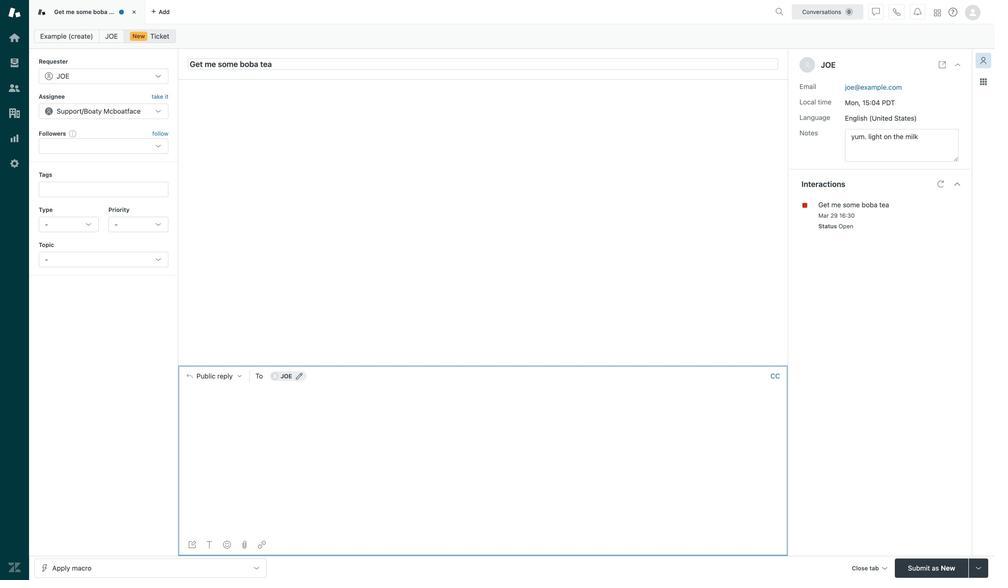 Task type: describe. For each thing, give the bounding box(es) containing it.
close image
[[129, 7, 139, 17]]

draft mode image
[[188, 541, 196, 549]]

zendesk products image
[[934, 9, 941, 16]]

apps image
[[980, 78, 988, 86]]

info on adding followers image
[[69, 130, 77, 137]]

add link (cmd k) image
[[258, 541, 266, 549]]

zendesk support image
[[8, 6, 21, 19]]

customer context image
[[980, 57, 988, 64]]

edit user image
[[296, 373, 303, 380]]

organizations image
[[8, 107, 21, 120]]

views image
[[8, 57, 21, 69]]

Mar 29 16:30 text field
[[819, 212, 855, 219]]

admin image
[[8, 157, 21, 170]]

add attachment image
[[241, 541, 248, 549]]

button displays agent's chat status as invisible. image
[[872, 8, 880, 16]]

insert emojis image
[[223, 541, 231, 549]]

Public reply composer text field
[[183, 387, 784, 407]]

minimize composer image
[[479, 362, 487, 370]]



Task type: locate. For each thing, give the bounding box(es) containing it.
zendesk image
[[8, 562, 21, 574]]

joe@example.com image
[[271, 372, 279, 380]]

None text field
[[845, 129, 959, 162]]

view more details image
[[939, 61, 946, 69]]

tab
[[29, 0, 145, 24]]

customers image
[[8, 82, 21, 94]]

reporting image
[[8, 132, 21, 145]]

tabs tab list
[[29, 0, 772, 24]]

secondary element
[[29, 27, 995, 46]]

Subject field
[[188, 58, 778, 70]]

close image
[[954, 61, 962, 69]]

format text image
[[206, 541, 214, 549]]

user image
[[805, 62, 810, 68], [806, 63, 810, 68]]

main element
[[0, 0, 29, 580]]

notifications image
[[914, 8, 922, 16]]

get started image
[[8, 31, 21, 44]]

get help image
[[949, 8, 958, 16]]



Task type: vqa. For each thing, say whether or not it's contained in the screenshot.
APRIL 8, 2024 text field
no



